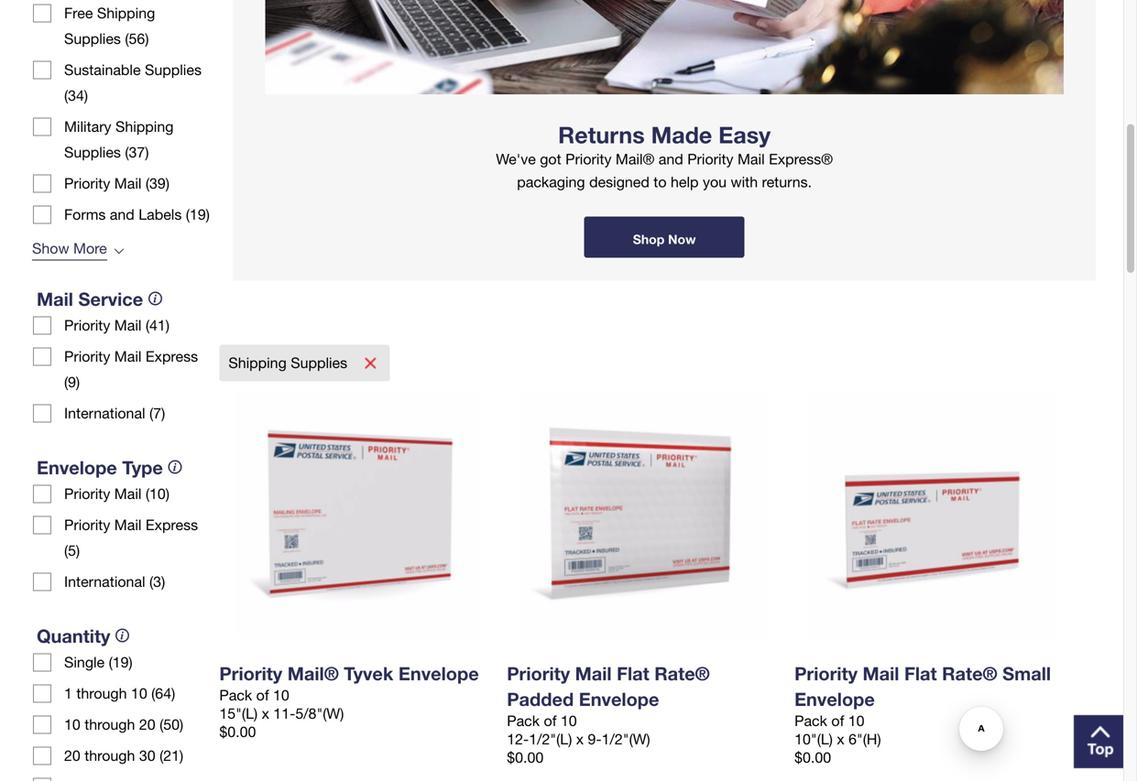 Task type: locate. For each thing, give the bounding box(es) containing it.
mail® up the 5/8"(w) at the left of page
[[288, 663, 339, 685]]

(19) up 1 through 10 (64)
[[109, 655, 133, 672]]

priority
[[566, 151, 612, 168], [688, 151, 734, 168], [64, 175, 110, 192], [64, 317, 110, 334], [64, 349, 110, 365], [64, 486, 110, 503], [64, 517, 110, 534], [219, 663, 283, 685], [507, 663, 570, 685], [795, 663, 858, 685]]

(3)
[[149, 574, 165, 591]]

express inside priority mail express (9)
[[146, 349, 198, 365]]

2 horizontal spatial $0.00
[[795, 750, 832, 767]]

x inside priority mail® tyvek envelope pack of 10 15"(l) x 11-5/8"(w) $0.00
[[262, 706, 269, 723]]

$0.00 inside 'priority mail flat rate® small envelope pack of 10 10"(l) x 6"(h) $0.00'
[[795, 750, 832, 767]]

priority up (9)
[[64, 349, 110, 365]]

(39)
[[146, 175, 170, 192]]

1 rate® from the left
[[655, 663, 710, 685]]

shipping inside military shipping supplies (37)
[[115, 118, 174, 135]]

mail down priority mail (10)
[[114, 517, 142, 534]]

mail inside priority mail express (9)
[[114, 349, 142, 365]]

mail® inside we've got priority mail® and priority mail express® packaging designed to help you with returns.
[[616, 151, 655, 168]]

mail left the (39)
[[114, 175, 142, 192]]

priority up (5)
[[64, 517, 110, 534]]

type
[[122, 457, 163, 479]]

through for 20
[[85, 717, 135, 734]]

of for priority mail flat rate® small envelope
[[832, 713, 845, 730]]

free shipping supplies (56)
[[64, 5, 155, 47]]

rate® inside 'priority mail flat rate® small envelope pack of 10 10"(l) x 6"(h) $0.00'
[[942, 663, 998, 685]]

mail up 9- at right
[[575, 663, 612, 685]]

(50)
[[160, 717, 183, 734]]

priority up padded
[[507, 663, 570, 685]]

1 express from the top
[[146, 349, 198, 365]]

2 rate® from the left
[[942, 663, 998, 685]]

sustainable
[[64, 62, 141, 79]]

priority mail express (5)
[[64, 517, 198, 560]]

mail for priority mail flat rate® small envelope pack of 10 10"(l) x 6"(h) $0.00
[[863, 663, 900, 685]]

mail down priority mail (41)
[[114, 349, 142, 365]]

0 horizontal spatial rate®
[[655, 663, 710, 685]]

11-
[[273, 706, 295, 723]]

pack up 10"(l)
[[795, 713, 828, 730]]

international down (5)
[[64, 574, 145, 591]]

pack up 12-
[[507, 713, 540, 730]]

envelope up priority mail (10)
[[37, 457, 117, 479]]

1 horizontal spatial mail®
[[616, 151, 655, 168]]

mail
[[738, 151, 765, 168], [114, 175, 142, 192], [37, 288, 73, 310], [114, 317, 142, 334], [114, 349, 142, 365], [114, 486, 142, 503], [114, 517, 142, 534], [575, 663, 612, 685], [863, 663, 900, 685]]

0 vertical spatial through
[[76, 686, 127, 703]]

1/2"(w)
[[602, 732, 651, 749]]

shipping inside free shipping supplies (56)
[[97, 5, 155, 22]]

x left 11-
[[262, 706, 269, 723]]

priority mail (10)
[[64, 486, 170, 503]]

mail inside the priority mail flat rate® padded envelope pack of 10 12-1/2"(l) x 9-1/2"(w) $0.00
[[575, 663, 612, 685]]

1 vertical spatial express
[[146, 517, 198, 534]]

priority for priority mail express (9)
[[64, 349, 110, 365]]

20 through 30 (21)
[[64, 748, 183, 765]]

10 up 1/2"(l)
[[561, 713, 577, 730]]

military
[[64, 118, 111, 135]]

1 vertical spatial and
[[110, 206, 135, 223]]

international down forms
[[64, 238, 145, 255]]

priority inside the priority mail flat rate® padded envelope pack of 10 12-1/2"(l) x 9-1/2"(w) $0.00
[[507, 663, 570, 685]]

priority for priority mail flat rate® padded envelope pack of 10 12-1/2"(l) x 9-1/2"(w) $0.00
[[507, 663, 570, 685]]

express for service
[[146, 349, 198, 365]]

international for service
[[64, 405, 145, 422]]

through down single (19)
[[76, 686, 127, 703]]

and up to
[[659, 151, 684, 168]]

tyvek
[[344, 663, 394, 685]]

priority down returns
[[566, 151, 612, 168]]

to
[[654, 174, 667, 191]]

express for type
[[146, 517, 198, 534]]

supplies inside free shipping supplies (56)
[[64, 30, 121, 47]]

$0.00 down 10"(l)
[[795, 750, 832, 767]]

stamps
[[149, 238, 200, 255]]

1 flat from the left
[[617, 663, 650, 685]]

$0.00 down 12-
[[507, 750, 544, 767]]

show more link
[[32, 240, 107, 261]]

express down (41)
[[146, 349, 198, 365]]

priority inside priority mail express (9)
[[64, 349, 110, 365]]

$0.00
[[219, 724, 256, 741], [507, 750, 544, 767], [795, 750, 832, 767]]

supplies inside military shipping supplies (37)
[[64, 144, 121, 161]]

1 horizontal spatial x
[[576, 732, 584, 749]]

2 international from the top
[[64, 405, 145, 422]]

priority up forms
[[64, 175, 110, 192]]

priority inside 'priority mail flat rate® small envelope pack of 10 10"(l) x 6"(h) $0.00'
[[795, 663, 858, 685]]

priority inside the priority mail express (5)
[[64, 517, 110, 534]]

x left 9- at right
[[576, 732, 584, 749]]

10 up 6"(h)
[[849, 713, 865, 730]]

and down priority mail (39)
[[110, 206, 135, 223]]

priority inside priority mail® tyvek envelope pack of 10 15"(l) x 11-5/8"(w) $0.00
[[219, 663, 283, 685]]

quantity
[[37, 625, 110, 648]]

5/8"(w)
[[295, 706, 344, 723]]

(19) right labels at the top of page
[[186, 206, 210, 223]]

10 through 20 (50)
[[64, 717, 183, 734]]

(2)
[[64, 263, 80, 280]]

0 horizontal spatial x
[[262, 706, 269, 723]]

mail up 6"(h)
[[863, 663, 900, 685]]

rate®
[[655, 663, 710, 685], [942, 663, 998, 685]]

20 down the 10 through 20 (50)
[[64, 748, 80, 765]]

0 horizontal spatial flat
[[617, 663, 650, 685]]

0 vertical spatial 20
[[139, 717, 155, 734]]

1
[[64, 686, 72, 703]]

0 vertical spatial shipping
[[97, 5, 155, 22]]

1 horizontal spatial of
[[544, 713, 557, 730]]

and
[[659, 151, 684, 168], [110, 206, 135, 223]]

labels
[[139, 206, 182, 223]]

priority down envelope type
[[64, 486, 110, 503]]

6"(h)
[[849, 732, 881, 749]]

pack for priority mail flat rate® padded envelope
[[507, 713, 540, 730]]

0 horizontal spatial mail®
[[288, 663, 339, 685]]

priority for priority mail flat rate® small envelope pack of 10 10"(l) x 6"(h) $0.00
[[795, 663, 858, 685]]

through down the 10 through 20 (50)
[[85, 748, 135, 765]]

flat inside the priority mail flat rate® padded envelope pack of 10 12-1/2"(l) x 9-1/2"(w) $0.00
[[617, 663, 650, 685]]

2 express from the top
[[146, 517, 198, 534]]

x
[[262, 706, 269, 723], [576, 732, 584, 749], [837, 732, 845, 749]]

1 vertical spatial international
[[64, 405, 145, 422]]

rate® inside the priority mail flat rate® padded envelope pack of 10 12-1/2"(l) x 9-1/2"(w) $0.00
[[655, 663, 710, 685]]

10 down the 1
[[64, 717, 80, 734]]

priority mail flat rate® small envelope image
[[810, 391, 1058, 639]]

(19)
[[186, 206, 210, 223], [109, 655, 133, 672]]

mail left (10)
[[114, 486, 142, 503]]

sustainable supplies (34)
[[64, 62, 202, 104]]

10 inside 'priority mail flat rate® small envelope pack of 10 10"(l) x 6"(h) $0.00'
[[849, 713, 865, 730]]

flat
[[617, 663, 650, 685], [905, 663, 937, 685]]

envelope up 10"(l)
[[795, 689, 875, 711]]

of inside the priority mail flat rate® padded envelope pack of 10 12-1/2"(l) x 9-1/2"(w) $0.00
[[544, 713, 557, 730]]

of up 1/2"(l)
[[544, 713, 557, 730]]

pack
[[219, 688, 252, 705], [507, 713, 540, 730], [795, 713, 828, 730]]

priority up 10"(l)
[[795, 663, 858, 685]]

envelope inside 'priority mail flat rate® small envelope pack of 10 10"(l) x 6"(h) $0.00'
[[795, 689, 875, 711]]

shop
[[633, 232, 665, 247]]

mail left (41)
[[114, 317, 142, 334]]

priority up "15"(l)"
[[219, 663, 283, 685]]

1 vertical spatial through
[[85, 717, 135, 734]]

express inside the priority mail express (5)
[[146, 517, 198, 534]]

express®
[[769, 151, 833, 168]]

mail® up designed
[[616, 151, 655, 168]]

10 up 11-
[[273, 688, 289, 705]]

1 vertical spatial mail®
[[288, 663, 339, 685]]

1 horizontal spatial 20
[[139, 717, 155, 734]]

1 horizontal spatial (19)
[[186, 206, 210, 223]]

mail up with
[[738, 151, 765, 168]]

mail®
[[616, 151, 655, 168], [288, 663, 339, 685]]

1 horizontal spatial rate®
[[942, 663, 998, 685]]

supplies
[[64, 30, 121, 47], [145, 62, 202, 79], [64, 144, 121, 161], [291, 355, 348, 372]]

mail inside the priority mail express (5)
[[114, 517, 142, 534]]

2 horizontal spatial pack
[[795, 713, 828, 730]]

international
[[64, 238, 145, 255], [64, 405, 145, 422], [64, 574, 145, 591]]

x inside 'priority mail flat rate® small envelope pack of 10 10"(l) x 6"(h) $0.00'
[[837, 732, 845, 749]]

pack inside the priority mail flat rate® padded envelope pack of 10 12-1/2"(l) x 9-1/2"(w) $0.00
[[507, 713, 540, 730]]

service
[[78, 288, 143, 310]]

2 vertical spatial international
[[64, 574, 145, 591]]

of
[[256, 688, 269, 705], [544, 713, 557, 730], [832, 713, 845, 730]]

0 vertical spatial mail®
[[616, 151, 655, 168]]

back to top image
[[1072, 713, 1124, 772]]

envelope
[[37, 457, 117, 479], [399, 663, 479, 685], [579, 689, 660, 711], [795, 689, 875, 711]]

flat inside 'priority mail flat rate® small envelope pack of 10 10"(l) x 6"(h) $0.00'
[[905, 663, 937, 685]]

3 international from the top
[[64, 574, 145, 591]]

mail down (2)
[[37, 288, 73, 310]]

mail inside 'priority mail flat rate® small envelope pack of 10 10"(l) x 6"(h) $0.00'
[[863, 663, 900, 685]]

international for type
[[64, 574, 145, 591]]

through for 10
[[76, 686, 127, 703]]

priority for priority mail (10)
[[64, 486, 110, 503]]

pack inside 'priority mail flat rate® small envelope pack of 10 10"(l) x 6"(h) $0.00'
[[795, 713, 828, 730]]

priority mail express (9)
[[64, 349, 198, 391]]

of up 10"(l)
[[832, 713, 845, 730]]

1 vertical spatial shipping
[[115, 118, 174, 135]]

express
[[146, 349, 198, 365], [146, 517, 198, 534]]

priority for priority mail (41)
[[64, 317, 110, 334]]

0 horizontal spatial of
[[256, 688, 269, 705]]

2 horizontal spatial x
[[837, 732, 845, 749]]

international (7)
[[64, 405, 165, 422]]

$0.00 inside the priority mail flat rate® padded envelope pack of 10 12-1/2"(l) x 9-1/2"(w) $0.00
[[507, 750, 544, 767]]

$0.00 down "15"(l)"
[[219, 724, 256, 741]]

pack for priority mail flat rate® small envelope
[[795, 713, 828, 730]]

envelope up 1/2"(w)
[[579, 689, 660, 711]]

through
[[76, 686, 127, 703], [85, 717, 135, 734], [85, 748, 135, 765]]

envelope inside the priority mail flat rate® padded envelope pack of 10 12-1/2"(l) x 9-1/2"(w) $0.00
[[579, 689, 660, 711]]

9-
[[588, 732, 602, 749]]

priority up you in the right of the page
[[688, 151, 734, 168]]

(41)
[[146, 317, 170, 334]]

more
[[73, 240, 107, 257]]

1 horizontal spatial flat
[[905, 663, 937, 685]]

we've got priority mail® and priority mail express® packaging designed to help you with returns.
[[496, 151, 833, 191]]

0 horizontal spatial pack
[[219, 688, 252, 705]]

express down (10)
[[146, 517, 198, 534]]

2 horizontal spatial of
[[832, 713, 845, 730]]

10
[[131, 686, 147, 703], [273, 688, 289, 705], [561, 713, 577, 730], [849, 713, 865, 730], [64, 717, 80, 734]]

0 vertical spatial international
[[64, 238, 145, 255]]

envelope right tyvek at the left bottom of page
[[399, 663, 479, 685]]

1 horizontal spatial pack
[[507, 713, 540, 730]]

2 flat from the left
[[905, 663, 937, 685]]

through down 1 through 10 (64)
[[85, 717, 135, 734]]

now
[[668, 232, 696, 247]]

pack up "15"(l)"
[[219, 688, 252, 705]]

0 horizontal spatial 20
[[64, 748, 80, 765]]

20 left (50)
[[139, 717, 155, 734]]

international down (9)
[[64, 405, 145, 422]]

1 horizontal spatial $0.00
[[507, 750, 544, 767]]

1 vertical spatial (19)
[[109, 655, 133, 672]]

rate® for priority mail flat rate® small envelope
[[942, 663, 998, 685]]

of inside 'priority mail flat rate® small envelope pack of 10 10"(l) x 6"(h) $0.00'
[[832, 713, 845, 730]]

0 vertical spatial express
[[146, 349, 198, 365]]

20
[[139, 717, 155, 734], [64, 748, 80, 765]]

shipping
[[97, 5, 155, 22], [115, 118, 174, 135], [229, 355, 287, 372]]

priority mail® tyvek envelope pack of 10 15"(l) x 11-5/8"(w) $0.00
[[219, 663, 479, 741]]

priority down mail service
[[64, 317, 110, 334]]

(10)
[[146, 486, 170, 503]]

of for priority mail flat rate® padded envelope
[[544, 713, 557, 730]]

0 vertical spatial and
[[659, 151, 684, 168]]

2 vertical spatial through
[[85, 748, 135, 765]]

of up "15"(l)"
[[256, 688, 269, 705]]

designed
[[589, 174, 650, 191]]

(5)
[[64, 543, 80, 560]]

1 international from the top
[[64, 238, 145, 255]]

x left 6"(h)
[[837, 732, 845, 749]]

we've
[[496, 151, 536, 168]]

priority mail flat rate® small envelope pack of 10 10"(l) x 6"(h) $0.00
[[795, 663, 1051, 767]]

shipping for (56)
[[97, 5, 155, 22]]

0 horizontal spatial $0.00
[[219, 724, 256, 741]]

flat for small
[[905, 663, 937, 685]]

1 horizontal spatial and
[[659, 151, 684, 168]]



Task type: vqa. For each thing, say whether or not it's contained in the screenshot.
Mail in Priority Mail Flat Rate® Small Envelope Pack of 10 10"(L) x 6"(H) $0.00
yes



Task type: describe. For each thing, give the bounding box(es) containing it.
priority mail (39)
[[64, 175, 170, 192]]

through for 30
[[85, 748, 135, 765]]

small
[[1003, 663, 1051, 685]]

1 vertical spatial 20
[[64, 748, 80, 765]]

rate® for priority mail flat rate® padded envelope
[[655, 663, 710, 685]]

envelope type
[[37, 457, 163, 479]]

returns.
[[762, 174, 812, 191]]

and inside we've got priority mail® and priority mail express® packaging designed to help you with returns.
[[659, 151, 684, 168]]

1 through 10 (64)
[[64, 686, 175, 703]]

(9)
[[64, 374, 80, 391]]

priority mail flat rate® padded envelope pack of 10 12-1/2"(l) x 9-1/2"(w) $0.00
[[507, 663, 710, 767]]

made
[[651, 121, 712, 148]]

shop now
[[633, 232, 696, 247]]

single
[[64, 655, 105, 672]]

(34)
[[64, 87, 88, 104]]

mail for priority mail (10)
[[114, 486, 142, 503]]

priority mail (41)
[[64, 317, 170, 334]]

returns
[[558, 121, 645, 148]]

forms
[[64, 206, 106, 223]]

you
[[703, 174, 727, 191]]

mail for priority mail (39)
[[114, 175, 142, 192]]

10 left (64)
[[131, 686, 147, 703]]

10 inside the priority mail flat rate® padded envelope pack of 10 12-1/2"(l) x 9-1/2"(w) $0.00
[[561, 713, 577, 730]]

shipping supplies
[[229, 355, 352, 372]]

10"(l)
[[795, 732, 833, 749]]

with
[[731, 174, 758, 191]]

mail for priority mail (41)
[[114, 317, 142, 334]]

12-
[[507, 732, 529, 749]]

2 vertical spatial shipping
[[229, 355, 287, 372]]

1/2"(l)
[[529, 732, 572, 749]]

international (3)
[[64, 574, 165, 591]]

priority for priority mail express (5)
[[64, 517, 110, 534]]

(64)
[[151, 686, 175, 703]]

priority mail® tyvek envelope image
[[235, 391, 482, 639]]

0 horizontal spatial (19)
[[109, 655, 133, 672]]

show more
[[32, 240, 107, 257]]

mail for priority mail flat rate® padded envelope pack of 10 12-1/2"(l) x 9-1/2"(w) $0.00
[[575, 663, 612, 685]]

(37)
[[125, 144, 149, 161]]

x inside the priority mail flat rate® padded envelope pack of 10 12-1/2"(l) x 9-1/2"(w) $0.00
[[576, 732, 584, 749]]

(7)
[[149, 405, 165, 422]]

international inside international stamps (2)
[[64, 238, 145, 255]]

padded
[[507, 689, 574, 711]]

help
[[671, 174, 699, 191]]

mail inside we've got priority mail® and priority mail express® packaging designed to help you with returns.
[[738, 151, 765, 168]]

shipping for (37)
[[115, 118, 174, 135]]

0 vertical spatial (19)
[[186, 206, 210, 223]]

of inside priority mail® tyvek envelope pack of 10 15"(l) x 11-5/8"(w) $0.00
[[256, 688, 269, 705]]

0 horizontal spatial and
[[110, 206, 135, 223]]

packaging
[[517, 174, 585, 191]]

easy
[[719, 121, 771, 148]]

15"(l)
[[219, 706, 258, 723]]

forms and labels (19)
[[64, 206, 210, 223]]

30
[[139, 748, 155, 765]]

pack inside priority mail® tyvek envelope pack of 10 15"(l) x 11-5/8"(w) $0.00
[[219, 688, 252, 705]]

mail® inside priority mail® tyvek envelope pack of 10 15"(l) x 11-5/8"(w) $0.00
[[288, 663, 339, 685]]

10 inside priority mail® tyvek envelope pack of 10 15"(l) x 11-5/8"(w) $0.00
[[273, 688, 289, 705]]

$0.00 inside priority mail® tyvek envelope pack of 10 15"(l) x 11-5/8"(w) $0.00
[[219, 724, 256, 741]]

(21)
[[160, 748, 183, 765]]

single (19)
[[64, 655, 133, 672]]

mail for priority mail express (5)
[[114, 517, 142, 534]]

returns made easy
[[558, 121, 771, 148]]

priority mail flat rate® padded envelope image
[[523, 391, 770, 639]]

show
[[32, 240, 69, 257]]

envelope inside priority mail® tyvek envelope pack of 10 15"(l) x 11-5/8"(w) $0.00
[[399, 663, 479, 685]]

mail for priority mail express (9)
[[114, 349, 142, 365]]

international stamps (2)
[[64, 238, 200, 280]]

(56)
[[125, 30, 149, 47]]

flat for padded
[[617, 663, 650, 685]]

military shipping supplies (37)
[[64, 118, 174, 161]]

supplies inside the sustainable supplies (34)
[[145, 62, 202, 79]]

got
[[540, 151, 562, 168]]

priority for priority mail® tyvek envelope pack of 10 15"(l) x 11-5/8"(w) $0.00
[[219, 663, 283, 685]]

priority for priority mail (39)
[[64, 175, 110, 192]]

free
[[64, 5, 93, 22]]

mail service
[[37, 288, 143, 310]]

shop now link
[[585, 217, 745, 258]]



